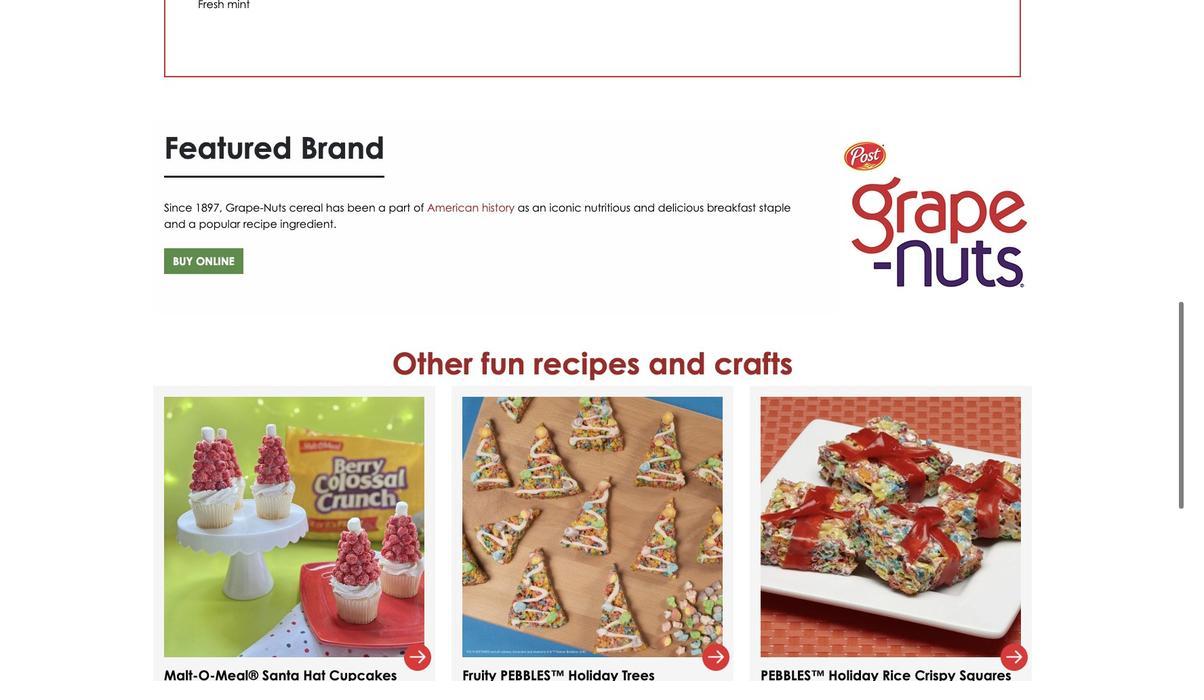 Task type: describe. For each thing, give the bounding box(es) containing it.
nutritious
[[585, 180, 631, 194]]

buy
[[173, 234, 193, 247]]

holiday inside the pebbles™ holiday rice  crispy squares recipe
[[829, 646, 879, 663]]

cereal
[[289, 180, 323, 194]]

grape-
[[225, 180, 264, 194]]

an
[[533, 180, 547, 194]]

with: inside malt-o-meal® santa hat cupcakes proudly made with: malt-o-meal®
[[239, 669, 264, 681]]

recipe
[[243, 197, 277, 210]]

been
[[347, 180, 376, 194]]

0 vertical spatial and
[[634, 180, 655, 194]]

proudly inside fruity pebbles™ holiday trees proudly made with: pebbles™
[[463, 669, 505, 681]]

has
[[326, 180, 344, 194]]

pebbles™ link
[[565, 669, 610, 681]]

with: inside fruity pebbles™ holiday trees proudly made with: pebbles™
[[538, 669, 562, 681]]

nuts
[[264, 180, 286, 194]]

part
[[389, 180, 411, 194]]

buy online button
[[164, 228, 243, 253]]

1 horizontal spatial malt-
[[266, 669, 293, 681]]

holiday inside fruity pebbles™ holiday trees proudly made with: pebbles™
[[568, 646, 619, 663]]

malt-o-meal® santa hats recipe image
[[164, 376, 425, 637]]

1897,
[[195, 180, 222, 194]]

1 vertical spatial and
[[164, 197, 186, 210]]

brand
[[301, 109, 385, 145]]

fruity
[[463, 646, 497, 663]]

1 vertical spatial meal®
[[305, 669, 337, 681]]

rice
[[883, 646, 911, 663]]

made inside fruity pebbles™ holiday trees proudly made with: pebbles™
[[507, 669, 535, 681]]

delicious
[[658, 180, 704, 194]]

santa
[[262, 646, 300, 663]]

crispy
[[915, 646, 956, 663]]

malt-o-meal® santa hat cupcakes link
[[164, 646, 397, 663]]

breakfast
[[707, 180, 757, 194]]



Task type: locate. For each thing, give the bounding box(es) containing it.
featured brand
[[164, 109, 385, 145]]

meal®
[[215, 646, 259, 663], [305, 669, 337, 681]]

of
[[414, 180, 424, 194]]

1 horizontal spatial a
[[379, 180, 386, 194]]

trees
[[622, 646, 655, 663]]

pebbles™ holiday rice  crispy squares recipe link
[[761, 646, 1012, 678]]

with:
[[239, 669, 264, 681], [538, 669, 562, 681]]

fruity pebbles holiday trees recipe image
[[463, 376, 723, 637]]

buy online
[[173, 234, 235, 247]]

fruity pebbles™ holiday trees link
[[463, 646, 655, 663]]

holiday up 'pebbles™' link
[[568, 646, 619, 663]]

0 horizontal spatial meal®
[[215, 646, 259, 663]]

malt-
[[164, 646, 198, 663], [266, 669, 293, 681]]

other
[[392, 325, 473, 361]]

1 vertical spatial o-
[[293, 669, 305, 681]]

1 horizontal spatial meal®
[[305, 669, 337, 681]]

since 1897, grape-nuts cereal has been a part of
[[164, 180, 427, 194]]

pebbles™ holiday rice  crispy squares recipe
[[761, 646, 1012, 678]]

other fun recipes and crafts
[[392, 325, 793, 361]]

staple
[[760, 180, 791, 194]]

grape nuts logo image
[[838, 101, 1032, 295]]

recipes
[[534, 325, 640, 361]]

as
[[518, 180, 530, 194]]

iconic
[[550, 180, 582, 194]]

1 vertical spatial malt-
[[266, 669, 293, 681]]

a inside as an iconic nutritious and delicious breakfast staple and a popular recipe ingredient.
[[189, 197, 196, 210]]

0 vertical spatial a
[[379, 180, 386, 194]]

o-
[[198, 646, 215, 663], [293, 669, 305, 681]]

0 vertical spatial malt-
[[164, 646, 198, 663]]

meal® left "santa"
[[215, 646, 259, 663]]

1 holiday from the left
[[568, 646, 619, 663]]

2 made from the left
[[507, 669, 535, 681]]

ingredient.
[[280, 197, 337, 210]]

1 horizontal spatial holiday
[[829, 646, 879, 663]]

0 horizontal spatial proudly
[[164, 669, 206, 681]]

2 with: from the left
[[538, 669, 562, 681]]

0 vertical spatial meal®
[[215, 646, 259, 663]]

meal® down hat
[[305, 669, 337, 681]]

1 horizontal spatial with:
[[538, 669, 562, 681]]

hat
[[303, 646, 326, 663]]

0 horizontal spatial holiday
[[568, 646, 619, 663]]

1 vertical spatial a
[[189, 197, 196, 210]]

2 holiday from the left
[[829, 646, 879, 663]]

a
[[379, 180, 386, 194], [189, 197, 196, 210]]

malt-o-meal® santa hat cupcakes proudly made with: malt-o-meal®
[[164, 646, 397, 681]]

1 horizontal spatial proudly
[[463, 669, 505, 681]]

made down malt-o-meal® santa hat cupcakes link
[[209, 669, 237, 681]]

1 made from the left
[[209, 669, 237, 681]]

pebbles holiday crispy squares recipe image
[[761, 376, 1022, 637]]

a down since
[[189, 197, 196, 210]]

recipe
[[761, 661, 807, 678]]

2 proudly from the left
[[463, 669, 505, 681]]

made down fruity pebbles™ holiday trees link
[[507, 669, 535, 681]]

a left 'part'
[[379, 180, 386, 194]]

featured
[[164, 109, 292, 145]]

fun
[[481, 325, 526, 361]]

holiday left rice
[[829, 646, 879, 663]]

0 horizontal spatial with:
[[239, 669, 264, 681]]

proudly inside malt-o-meal® santa hat cupcakes proudly made with: malt-o-meal®
[[164, 669, 206, 681]]

1 proudly from the left
[[164, 669, 206, 681]]

made inside malt-o-meal® santa hat cupcakes proudly made with: malt-o-meal®
[[209, 669, 237, 681]]

made
[[209, 669, 237, 681], [507, 669, 535, 681]]

popular
[[199, 197, 240, 210]]

pebbles™
[[501, 646, 565, 663], [761, 646, 825, 663], [565, 669, 610, 681]]

fruity pebbles™ holiday trees proudly made with: pebbles™
[[463, 646, 655, 681]]

with: down malt-o-meal® santa hat cupcakes link
[[239, 669, 264, 681]]

0 horizontal spatial a
[[189, 197, 196, 210]]

online
[[196, 234, 235, 247]]

1 with: from the left
[[239, 669, 264, 681]]

0 vertical spatial o-
[[198, 646, 215, 663]]

and
[[634, 180, 655, 194], [164, 197, 186, 210], [649, 325, 706, 361]]

0 horizontal spatial malt-
[[164, 646, 198, 663]]

crafts
[[715, 325, 793, 361]]

0 horizontal spatial o-
[[198, 646, 215, 663]]

malt-o-meal® link
[[266, 669, 337, 681]]

squares
[[960, 646, 1012, 663]]

since
[[164, 180, 192, 194]]

1 horizontal spatial made
[[507, 669, 535, 681]]

0 horizontal spatial made
[[209, 669, 237, 681]]

holiday
[[568, 646, 619, 663], [829, 646, 879, 663]]

2 vertical spatial and
[[649, 325, 706, 361]]

pebbles™ inside the pebbles™ holiday rice  crispy squares recipe
[[761, 646, 825, 663]]

proudly
[[164, 669, 206, 681], [463, 669, 505, 681]]

cupcakes
[[329, 646, 397, 663]]

with: down fruity pebbles™ holiday trees link
[[538, 669, 562, 681]]

as an iconic nutritious and delicious breakfast staple and a popular recipe ingredient.
[[164, 180, 791, 210]]

1 horizontal spatial o-
[[293, 669, 305, 681]]



Task type: vqa. For each thing, say whether or not it's contained in the screenshot.
find
no



